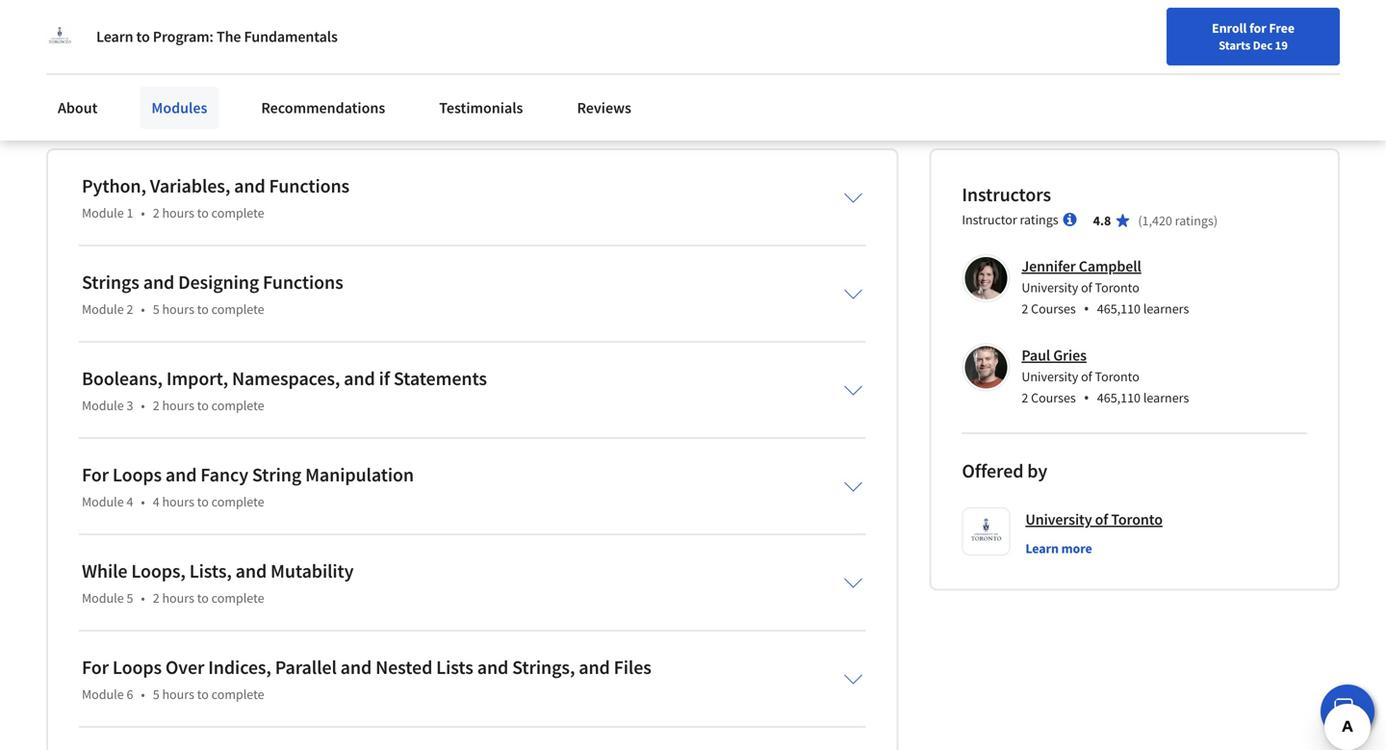 Task type: locate. For each thing, give the bounding box(es) containing it.
1 horizontal spatial ratings
[[1175, 212, 1214, 229]]

that
[[534, 37, 559, 55]]

learn up introduces
[[96, 27, 133, 46]]

• up loops,
[[141, 493, 145, 510]]

465,110 inside paul gries university of toronto 2 courses • 465,110 learners
[[1097, 389, 1141, 407]]

to down makes
[[565, 57, 578, 75]]

offered by
[[962, 459, 1048, 483]]

loops down 3
[[113, 463, 162, 487]]

university down jennifer
[[1022, 279, 1079, 296]]

building
[[225, 57, 276, 75]]

5 up booleans, in the left of the page
[[153, 301, 159, 318]]

1 courses from the top
[[1031, 300, 1076, 317]]

functions
[[269, 174, 350, 198], [263, 270, 343, 294]]

• inside for loops and fancy string manipulation module 4 • 4 hours to complete
[[141, 493, 145, 510]]

and right lists,
[[236, 559, 267, 583]]

language.
[[118, 77, 179, 96]]

• up booleans, in the left of the page
[[141, 301, 145, 318]]

hours inside strings and designing functions module 2 • 5 hours to complete
[[162, 301, 194, 318]]

and inside python, variables, and functions module 1 • 2 hours to complete
[[234, 174, 265, 198]]

• down jennifer campbell 'link'
[[1084, 298, 1090, 319]]

functions inside python, variables, and functions module 1 • 2 hours to complete
[[269, 174, 350, 198]]

2 4 from the left
[[153, 493, 159, 510]]

courses down jennifer
[[1031, 300, 1076, 317]]

2 up paul
[[1022, 300, 1029, 317]]

0 vertical spatial the
[[117, 57, 137, 75]]

4 up loops,
[[153, 493, 159, 510]]

1 loops from the top
[[113, 463, 162, 487]]

jennifer campbell university of toronto 2 courses • 465,110 learners
[[1022, 257, 1189, 319]]

5 complete from the top
[[211, 589, 264, 607]]

fundamentals
[[244, 27, 338, 46]]

1 vertical spatial toronto
[[1095, 368, 1140, 385]]

learners inside jennifer campbell university of toronto 2 courses • 465,110 learners
[[1144, 300, 1189, 317]]

1 vertical spatial 465,110
[[1097, 389, 1141, 407]]

click
[[178, 37, 205, 55]]

and right "lists"
[[477, 655, 509, 679]]

enroll
[[1212, 19, 1247, 37]]

465,110
[[1097, 300, 1141, 317], [1097, 389, 1141, 407]]

for loops over indices, parallel and nested lists and strings, and files module 6 • 5 hours to complete
[[82, 655, 652, 703]]

2 vertical spatial toronto
[[1111, 510, 1163, 529]]

tap,
[[322, 37, 345, 55]]

4 hours from the top
[[162, 493, 194, 510]]

5 right 6
[[153, 686, 159, 703]]

module down while
[[82, 589, 124, 607]]

• right 3
[[141, 397, 145, 414]]

python,
[[82, 174, 146, 198]]

recommendations link
[[250, 87, 397, 129]]

paul gries image
[[965, 346, 1007, 389]]

complete down indices,
[[211, 686, 264, 703]]

1 for from the top
[[82, 463, 109, 487]]

university of toronto image
[[46, 23, 73, 50]]

0 vertical spatial 5
[[153, 301, 159, 318]]

to down import,
[[197, 397, 209, 414]]

2 inside the while loops, lists, and mutability module 5 • 2 hours to complete
[[153, 589, 159, 607]]

465,110 for paul gries
[[1097, 389, 1141, 407]]

complete down designing
[[211, 301, 264, 318]]

2 complete from the top
[[211, 301, 264, 318]]

for
[[82, 463, 109, 487], [82, 655, 109, 679]]

nested
[[376, 655, 433, 679]]

while loops, lists, and mutability module 5 • 2 hours to complete
[[82, 559, 354, 607]]

3 complete from the top
[[211, 397, 264, 414]]

namespaces,
[[232, 367, 340, 391]]

hours down designing
[[162, 301, 194, 318]]

hours down loops,
[[162, 589, 194, 607]]

starts
[[1219, 38, 1251, 53]]

learn
[[96, 27, 133, 46], [1026, 540, 1059, 557]]

hours up loops,
[[162, 493, 194, 510]]

1 vertical spatial learn
[[1026, 540, 1059, 557]]

0 vertical spatial courses
[[1031, 300, 1076, 317]]

and right "variables,"
[[234, 174, 265, 198]]

4 up while
[[127, 493, 133, 510]]

0 vertical spatial toronto
[[1095, 279, 1140, 296]]

4 module from the top
[[82, 493, 124, 510]]

courses
[[1031, 300, 1076, 317], [1031, 389, 1076, 407]]

1 hours from the top
[[162, 204, 194, 222]]

0 vertical spatial learners
[[1144, 300, 1189, 317]]

6 hours from the top
[[162, 686, 194, 703]]

things
[[607, 37, 646, 55]]

3
[[127, 397, 133, 414]]

module left 3
[[82, 397, 124, 414]]

the up about on the left of page
[[46, 77, 67, 96]]

and down the computer on the top left of page
[[429, 57, 453, 75]]

2 learners from the top
[[1144, 389, 1189, 407]]

• right the 1
[[141, 204, 145, 222]]

to down lists,
[[197, 589, 209, 607]]

hours inside for loops and fancy string manipulation module 4 • 4 hours to complete
[[162, 493, 194, 510]]

toronto inside paul gries university of toronto 2 courses • 465,110 learners
[[1095, 368, 1140, 385]]

program:
[[153, 27, 214, 46]]

while
[[82, 559, 128, 583]]

1 vertical spatial university
[[1022, 368, 1079, 385]]

0 horizontal spatial learn
[[96, 27, 133, 46]]

to down "variables,"
[[197, 204, 209, 222]]

for inside for loops over indices, parallel and nested lists and strings, and files module 6 • 5 hours to complete
[[82, 655, 109, 679]]

functions down recommendations
[[269, 174, 350, 198]]

(
[[1138, 212, 1142, 229]]

university inside jennifer campbell university of toronto 2 courses • 465,110 learners
[[1022, 279, 1079, 296]]

functions for python, variables, and functions
[[269, 174, 350, 198]]

• inside python, variables, and functions module 1 • 2 hours to complete
[[141, 204, 145, 222]]

the down every
[[117, 57, 137, 75]]

hours down "variables,"
[[162, 204, 194, 222]]

1 complete from the top
[[211, 204, 264, 222]]

1,420
[[1142, 212, 1173, 229]]

2 vertical spatial 5
[[153, 686, 159, 703]]

university of toronto link
[[1026, 508, 1163, 531]]

module inside the booleans, import, namespaces, and if statements module 3 • 2 hours to complete
[[82, 397, 124, 414]]

string
[[252, 463, 302, 487]]

1 horizontal spatial 4
[[153, 493, 159, 510]]

instructor ratings
[[962, 211, 1059, 228]]

1 465,110 from the top
[[1097, 300, 1141, 317]]

files
[[614, 655, 652, 679]]

manipulation
[[305, 463, 414, 487]]

programming
[[339, 57, 425, 75]]

2 hours from the top
[[162, 301, 194, 318]]

module up while
[[82, 493, 124, 510]]

1 vertical spatial courses
[[1031, 389, 1076, 407]]

0 vertical spatial for
[[82, 463, 109, 487]]

courses down paul gries link
[[1031, 389, 1076, 407]]

to
[[136, 27, 150, 46], [565, 57, 578, 75], [197, 204, 209, 222], [197, 301, 209, 318], [197, 397, 209, 414], [197, 493, 209, 510], [197, 589, 209, 607], [197, 686, 209, 703]]

to down designing
[[197, 301, 209, 318]]

learn for learn to program: the fundamentals
[[96, 27, 133, 46]]

useful
[[669, 57, 708, 75]]

1 vertical spatial for
[[82, 655, 109, 679]]

6 module from the top
[[82, 686, 124, 703]]

of
[[323, 57, 335, 75], [1081, 279, 1093, 296], [1081, 368, 1093, 385], [1095, 510, 1108, 529]]

hours down import,
[[162, 397, 194, 414]]

and
[[209, 37, 233, 55], [429, 57, 453, 75], [642, 57, 666, 75], [234, 174, 265, 198], [143, 270, 174, 294], [344, 367, 375, 391], [165, 463, 197, 487], [236, 559, 267, 583], [341, 655, 372, 679], [477, 655, 509, 679], [579, 655, 610, 679]]

loops for over
[[113, 655, 162, 679]]

complete inside strings and designing functions module 2 • 5 hours to complete
[[211, 301, 264, 318]]

1 learners from the top
[[1144, 300, 1189, 317]]

1 horizontal spatial learn
[[1026, 540, 1059, 557]]

instructor
[[962, 211, 1017, 228]]

hours inside for loops over indices, parallel and nested lists and strings, and files module 6 • 5 hours to complete
[[162, 686, 194, 703]]

hours down over
[[162, 686, 194, 703]]

2 for from the top
[[82, 655, 109, 679]]

ratings right 1,420
[[1175, 212, 1214, 229]]

2 down paul
[[1022, 389, 1029, 407]]

0 vertical spatial functions
[[269, 174, 350, 198]]

0 horizontal spatial the
[[46, 77, 67, 96]]

toronto
[[1095, 279, 1140, 296], [1095, 368, 1140, 385], [1111, 510, 1163, 529]]

a
[[399, 37, 407, 55]]

you
[[508, 57, 532, 75]]

complete inside python, variables, and functions module 1 • 2 hours to complete
[[211, 204, 264, 222]]

and left if
[[344, 367, 375, 391]]

1 vertical spatial 5
[[127, 589, 133, 607]]

to down fancy
[[197, 493, 209, 510]]

university inside paul gries university of toronto 2 courses • 465,110 learners
[[1022, 368, 1079, 385]]

complete down fancy
[[211, 493, 264, 510]]

ratings down the instructors
[[1020, 211, 1059, 228]]

complete inside the booleans, import, namespaces, and if statements module 3 • 2 hours to complete
[[211, 397, 264, 414]]

2 loops from the top
[[113, 655, 162, 679]]

0 vertical spatial university
[[1022, 279, 1079, 296]]

0 horizontal spatial 4
[[127, 493, 133, 510]]

1 vertical spatial the
[[46, 77, 67, 96]]

1
[[127, 204, 133, 222]]

and left nested in the left bottom of the page
[[341, 655, 372, 679]]

for inside for loops and fancy string manipulation module 4 • 4 hours to complete
[[82, 463, 109, 487]]

this
[[704, 37, 730, 55]]

module left the 1
[[82, 204, 124, 222]]

• down gries
[[1084, 387, 1090, 408]]

0 horizontal spatial ratings
[[1020, 211, 1059, 228]]

module left 6
[[82, 686, 124, 703]]

1 vertical spatial learners
[[1144, 389, 1189, 407]]

for for for loops over indices, parallel and nested lists and strings, and files
[[82, 655, 109, 679]]

python
[[70, 77, 115, 96]]

2 module from the top
[[82, 301, 124, 318]]

complete inside the while loops, lists, and mutability module 5 • 2 hours to complete
[[211, 589, 264, 607]]

about
[[58, 98, 98, 117]]

4 complete from the top
[[211, 493, 264, 510]]

1 vertical spatial loops
[[113, 655, 162, 679]]

0 vertical spatial loops
[[113, 463, 162, 487]]

to down over
[[197, 686, 209, 703]]

learn for learn more
[[1026, 540, 1059, 557]]

functions right designing
[[263, 270, 343, 294]]

to inside for loops over indices, parallel and nested lists and strings, and files module 6 • 5 hours to complete
[[197, 686, 209, 703]]

university
[[1022, 279, 1079, 296], [1022, 368, 1079, 385], [1026, 510, 1092, 529]]

• right 6
[[141, 686, 145, 703]]

• down loops,
[[141, 589, 145, 607]]

to inside for loops and fancy string manipulation module 4 • 4 hours to complete
[[197, 493, 209, 510]]

1 horizontal spatial the
[[117, 57, 137, 75]]

and right the strings
[[143, 270, 174, 294]]

5 down while
[[127, 589, 133, 607]]

by
[[1028, 459, 1048, 483]]

toronto inside jennifer campbell university of toronto 2 courses • 465,110 learners
[[1095, 279, 1140, 296]]

3 module from the top
[[82, 397, 124, 414]]

coursera image
[[23, 16, 145, 46]]

1 vertical spatial functions
[[263, 270, 343, 294]]

5 hours from the top
[[162, 589, 194, 607]]

0 vertical spatial 465,110
[[1097, 300, 1141, 317]]

2 right the 1
[[153, 204, 159, 222]]

the
[[117, 57, 137, 75], [46, 77, 67, 96]]

2 right 3
[[153, 397, 159, 414]]

fundamental
[[141, 57, 222, 75]]

lists,
[[189, 559, 232, 583]]

menu item
[[1037, 19, 1161, 82]]

chat with us image
[[1333, 696, 1363, 727]]

makes
[[562, 37, 604, 55]]

complete down lists,
[[211, 589, 264, 607]]

None search field
[[274, 12, 592, 51]]

mouse
[[132, 37, 175, 55]]

loops for and
[[113, 463, 162, 487]]

offered
[[962, 459, 1024, 483]]

5 module from the top
[[82, 589, 124, 607]]

2 down the strings
[[127, 301, 133, 318]]

complete down import,
[[211, 397, 264, 414]]

testimonials
[[439, 98, 523, 117]]

complete down "variables,"
[[211, 204, 264, 222]]

and left fancy
[[165, 463, 197, 487]]

learn left more
[[1026, 540, 1059, 557]]

module down the strings
[[82, 301, 124, 318]]

learners inside paul gries university of toronto 2 courses • 465,110 learners
[[1144, 389, 1189, 407]]

free
[[1269, 19, 1295, 37]]

2 inside jennifer campbell university of toronto 2 courses • 465,110 learners
[[1022, 300, 1029, 317]]

2 inside the booleans, import, namespaces, and if statements module 3 • 2 hours to complete
[[153, 397, 159, 414]]

module inside for loops and fancy string manipulation module 4 • 4 hours to complete
[[82, 493, 124, 510]]

courses for paul
[[1031, 389, 1076, 407]]

loops
[[113, 463, 162, 487], [113, 655, 162, 679]]

465,110 inside jennifer campbell university of toronto 2 courses • 465,110 learners
[[1097, 300, 1141, 317]]

and inside the booleans, import, namespaces, and if statements module 3 • 2 hours to complete
[[344, 367, 375, 391]]

to inside strings and designing functions module 2 • 5 hours to complete
[[197, 301, 209, 318]]

learn inside button
[[1026, 540, 1059, 557]]

enroll for free starts dec 19
[[1212, 19, 1295, 53]]

functions inside strings and designing functions module 2 • 5 hours to complete
[[263, 270, 343, 294]]

1 module from the top
[[82, 204, 124, 222]]

2 inside strings and designing functions module 2 • 5 hours to complete
[[127, 301, 133, 318]]

loops inside for loops over indices, parallel and nested lists and strings, and files module 6 • 5 hours to complete
[[113, 655, 162, 679]]

module inside the while loops, lists, and mutability module 5 • 2 hours to complete
[[82, 589, 124, 607]]

loops up 6
[[113, 655, 162, 679]]

3 hours from the top
[[162, 397, 194, 414]]

learn to program: the fundamentals
[[96, 27, 338, 46]]

behind every mouse click and touch-screen tap, there is a computer program that makes things happen. this course introduces the fundamental building blocks of programming and teaches you how to write fun and useful programs using the python language.
[[46, 37, 813, 96]]

• inside paul gries university of toronto 2 courses • 465,110 learners
[[1084, 387, 1090, 408]]

2 465,110 from the top
[[1097, 389, 1141, 407]]

2 courses from the top
[[1031, 389, 1076, 407]]

university up learn more
[[1026, 510, 1092, 529]]

university down paul gries link
[[1022, 368, 1079, 385]]

courses inside paul gries university of toronto 2 courses • 465,110 learners
[[1031, 389, 1076, 407]]

2 down loops,
[[153, 589, 159, 607]]

hours
[[162, 204, 194, 222], [162, 301, 194, 318], [162, 397, 194, 414], [162, 493, 194, 510], [162, 589, 194, 607], [162, 686, 194, 703]]

to right every
[[136, 27, 150, 46]]

courses inside jennifer campbell university of toronto 2 courses • 465,110 learners
[[1031, 300, 1076, 317]]

0 vertical spatial learn
[[96, 27, 133, 46]]

blocks
[[279, 57, 319, 75]]

5
[[153, 301, 159, 318], [127, 589, 133, 607], [153, 686, 159, 703]]

module
[[82, 204, 124, 222], [82, 301, 124, 318], [82, 397, 124, 414], [82, 493, 124, 510], [82, 589, 124, 607], [82, 686, 124, 703]]

loops inside for loops and fancy string manipulation module 4 • 4 hours to complete
[[113, 463, 162, 487]]

toronto for campbell
[[1095, 279, 1140, 296]]

6 complete from the top
[[211, 686, 264, 703]]



Task type: describe. For each thing, give the bounding box(es) containing it.
about link
[[46, 87, 109, 129]]

statements
[[394, 367, 487, 391]]

programs
[[711, 57, 772, 75]]

every
[[94, 37, 128, 55]]

of inside paul gries university of toronto 2 courses • 465,110 learners
[[1081, 368, 1093, 385]]

more
[[1062, 540, 1092, 557]]

2 inside paul gries university of toronto 2 courses • 465,110 learners
[[1022, 389, 1029, 407]]

modules
[[152, 98, 207, 117]]

• inside jennifer campbell university of toronto 2 courses • 465,110 learners
[[1084, 298, 1090, 319]]

465,110 for jennifer campbell
[[1097, 300, 1141, 317]]

of inside jennifer campbell university of toronto 2 courses • 465,110 learners
[[1081, 279, 1093, 296]]

to inside the while loops, lists, and mutability module 5 • 2 hours to complete
[[197, 589, 209, 607]]

import,
[[166, 367, 228, 391]]

• inside the while loops, lists, and mutability module 5 • 2 hours to complete
[[141, 589, 145, 607]]

paul gries university of toronto 2 courses • 465,110 learners
[[1022, 346, 1189, 408]]

complete inside for loops over indices, parallel and nested lists and strings, and files module 6 • 5 hours to complete
[[211, 686, 264, 703]]

jennifer campbell link
[[1022, 257, 1142, 276]]

5 inside for loops over indices, parallel and nested lists and strings, and files module 6 • 5 hours to complete
[[153, 686, 159, 703]]

testimonials link
[[428, 87, 535, 129]]

2 inside python, variables, and functions module 1 • 2 hours to complete
[[153, 204, 159, 222]]

and inside for loops and fancy string manipulation module 4 • 4 hours to complete
[[165, 463, 197, 487]]

paul
[[1022, 346, 1051, 365]]

course
[[733, 37, 776, 55]]

screen
[[276, 37, 318, 55]]

for for for loops and fancy string manipulation
[[82, 463, 109, 487]]

4.8
[[1093, 212, 1111, 229]]

reviews link
[[566, 87, 643, 129]]

booleans,
[[82, 367, 163, 391]]

for loops and fancy string manipulation module 4 • 4 hours to complete
[[82, 463, 414, 510]]

gries
[[1054, 346, 1087, 365]]

19
[[1275, 38, 1288, 53]]

learners for jennifer campbell
[[1144, 300, 1189, 317]]

happen.
[[649, 37, 701, 55]]

there
[[349, 37, 383, 55]]

recommendations
[[261, 98, 385, 117]]

computer
[[410, 37, 472, 55]]

is
[[386, 37, 396, 55]]

• inside the booleans, import, namespaces, and if statements module 3 • 2 hours to complete
[[141, 397, 145, 414]]

over
[[165, 655, 204, 679]]

if
[[379, 367, 390, 391]]

to inside python, variables, and functions module 1 • 2 hours to complete
[[197, 204, 209, 222]]

hours inside the booleans, import, namespaces, and if statements module 3 • 2 hours to complete
[[162, 397, 194, 414]]

learners for paul gries
[[1144, 389, 1189, 407]]

courses for jennifer
[[1031, 300, 1076, 317]]

and right click
[[209, 37, 233, 55]]

learn more button
[[1026, 539, 1092, 558]]

instructors
[[962, 183, 1051, 207]]

using
[[776, 57, 810, 75]]

strings
[[82, 270, 139, 294]]

module inside for loops over indices, parallel and nested lists and strings, and files module 6 • 5 hours to complete
[[82, 686, 124, 703]]

campbell
[[1079, 257, 1142, 276]]

of inside behind every mouse click and touch-screen tap, there is a computer program that makes things happen. this course introduces the fundamental building blocks of programming and teaches you how to write fun and useful programs using the python language.
[[323, 57, 335, 75]]

toronto for gries
[[1095, 368, 1140, 385]]

• inside for loops over indices, parallel and nested lists and strings, and files module 6 • 5 hours to complete
[[141, 686, 145, 703]]

university of toronto
[[1026, 510, 1163, 529]]

to inside the booleans, import, namespaces, and if statements module 3 • 2 hours to complete
[[197, 397, 209, 414]]

complete inside for loops and fancy string manipulation module 4 • 4 hours to complete
[[211, 493, 264, 510]]

and right fun
[[642, 57, 666, 75]]

university for paul
[[1022, 368, 1079, 385]]

functions for strings and designing functions
[[263, 270, 343, 294]]

• inside strings and designing functions module 2 • 5 hours to complete
[[141, 301, 145, 318]]

booleans, import, namespaces, and if statements module 3 • 2 hours to complete
[[82, 367, 487, 414]]

5 inside strings and designing functions module 2 • 5 hours to complete
[[153, 301, 159, 318]]

( 1,420 ratings )
[[1138, 212, 1218, 229]]

)
[[1214, 212, 1218, 229]]

write
[[582, 57, 614, 75]]

strings,
[[512, 655, 575, 679]]

to inside behind every mouse click and touch-screen tap, there is a computer program that makes things happen. this course introduces the fundamental building blocks of programming and teaches you how to write fun and useful programs using the python language.
[[565, 57, 578, 75]]

and inside the while loops, lists, and mutability module 5 • 2 hours to complete
[[236, 559, 267, 583]]

indices,
[[208, 655, 271, 679]]

6
[[127, 686, 133, 703]]

modules link
[[140, 87, 219, 129]]

variables,
[[150, 174, 230, 198]]

university for jennifer
[[1022, 279, 1079, 296]]

loops,
[[131, 559, 186, 583]]

jennifer
[[1022, 257, 1076, 276]]

and inside strings and designing functions module 2 • 5 hours to complete
[[143, 270, 174, 294]]

dec
[[1253, 38, 1273, 53]]

fun
[[617, 57, 638, 75]]

paul gries link
[[1022, 346, 1087, 365]]

1 4 from the left
[[127, 493, 133, 510]]

how
[[535, 57, 562, 75]]

2 vertical spatial university
[[1026, 510, 1092, 529]]

behind
[[46, 37, 91, 55]]

the
[[217, 27, 241, 46]]

reviews
[[577, 98, 632, 117]]

learn more
[[1026, 540, 1092, 557]]

for
[[1250, 19, 1267, 37]]

module inside python, variables, and functions module 1 • 2 hours to complete
[[82, 204, 124, 222]]

and left files at bottom
[[579, 655, 610, 679]]

touch-
[[236, 37, 276, 55]]

designing
[[178, 270, 259, 294]]

fancy
[[201, 463, 248, 487]]

introduces
[[46, 57, 113, 75]]

jennifer campbell image
[[965, 257, 1007, 300]]

strings and designing functions module 2 • 5 hours to complete
[[82, 270, 343, 318]]

mutability
[[271, 559, 354, 583]]

module inside strings and designing functions module 2 • 5 hours to complete
[[82, 301, 124, 318]]

lists
[[436, 655, 474, 679]]

5 inside the while loops, lists, and mutability module 5 • 2 hours to complete
[[127, 589, 133, 607]]

hours inside the while loops, lists, and mutability module 5 • 2 hours to complete
[[162, 589, 194, 607]]

parallel
[[275, 655, 337, 679]]

hours inside python, variables, and functions module 1 • 2 hours to complete
[[162, 204, 194, 222]]



Task type: vqa. For each thing, say whether or not it's contained in the screenshot.


